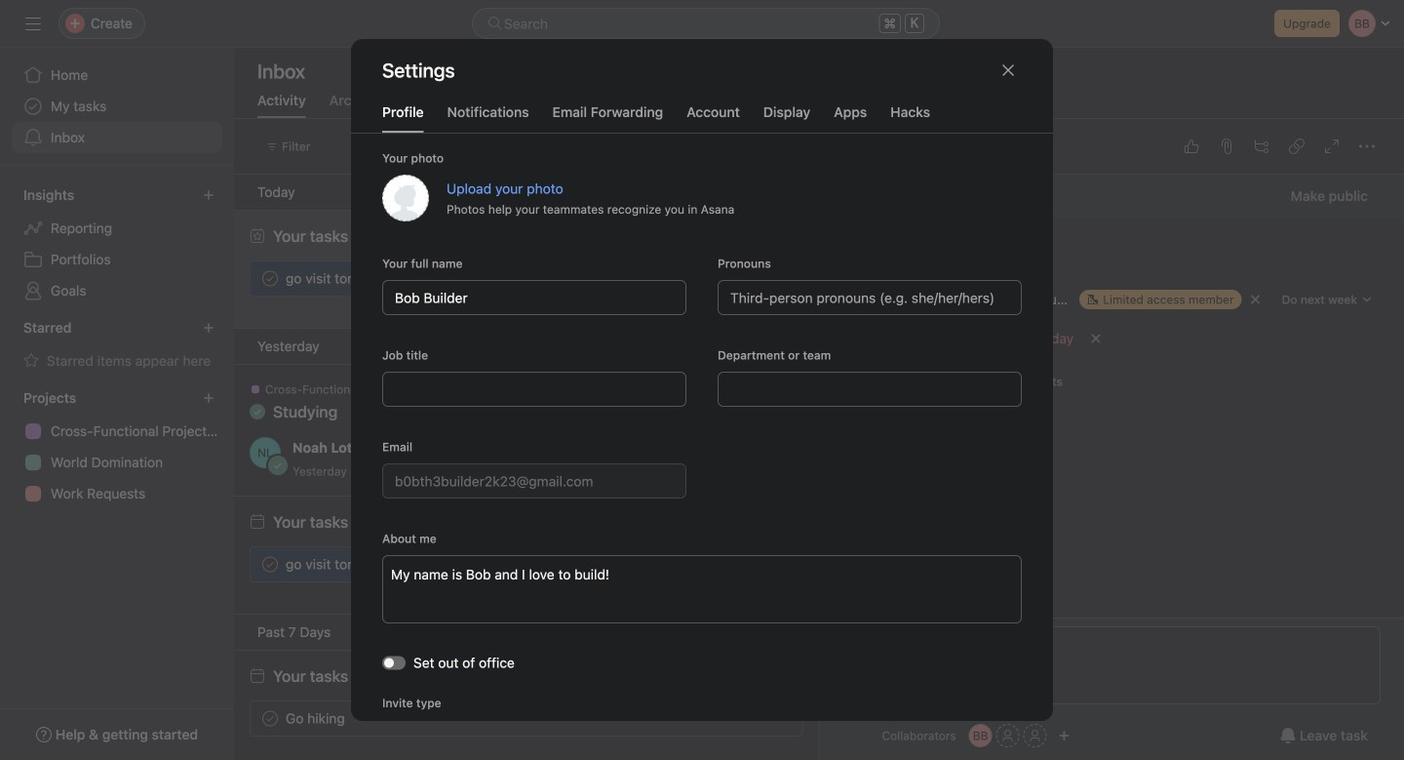 Task type: vqa. For each thing, say whether or not it's contained in the screenshot.
the Add subtask image
yes



Task type: locate. For each thing, give the bounding box(es) containing it.
add subtask image
[[1255, 139, 1270, 154]]

None text field
[[382, 280, 687, 315], [382, 372, 687, 407], [382, 280, 687, 315], [382, 372, 687, 407]]

0 vertical spatial mark complete checkbox
[[259, 553, 282, 576]]

2 vertical spatial mark complete image
[[259, 707, 282, 730]]

mark complete image down your tasks for mar 15, task element
[[259, 707, 282, 730]]

3 mark complete image from the top
[[259, 707, 282, 730]]

1 mark complete image from the top
[[259, 267, 282, 290]]

Mark complete checkbox
[[259, 553, 282, 576], [259, 707, 282, 730]]

mark complete image down your tasks for today, task element
[[259, 267, 282, 290]]

1 horizontal spatial add or remove collaborators image
[[1059, 730, 1071, 741]]

your tasks for mar 15, task element
[[273, 667, 425, 685]]

close this dialog image
[[1001, 62, 1017, 78]]

1 vertical spatial mark complete image
[[259, 553, 282, 576]]

mark complete image for first mark complete checkbox from the bottom of the page
[[259, 707, 282, 730]]

0 vertical spatial mark complete image
[[259, 267, 282, 290]]

Third-person pronouns (e.g. she/her/hers) text field
[[718, 280, 1022, 315]]

open user profile image
[[250, 437, 281, 468]]

clear due date image
[[1091, 333, 1103, 344]]

mark complete image
[[259, 267, 282, 290], [259, 553, 282, 576], [259, 707, 282, 730]]

0 likes. click to like this task image
[[1184, 139, 1200, 154]]

full screen image
[[1325, 139, 1341, 154]]

switch
[[382, 656, 406, 670]]

copy task link image
[[1290, 139, 1305, 154]]

2 mark complete image from the top
[[259, 553, 282, 576]]

hide sidebar image
[[25, 16, 41, 31]]

add or remove collaborators image
[[969, 724, 993, 747], [1059, 730, 1071, 741]]

mark complete checkbox down your tasks for mar 20, task element
[[259, 553, 282, 576]]

upload new photo image
[[382, 175, 429, 221]]

1 vertical spatial mark complete checkbox
[[259, 707, 282, 730]]

0 horizontal spatial add or remove collaborators image
[[969, 724, 993, 747]]

None text field
[[718, 372, 1022, 407], [382, 463, 687, 499], [718, 372, 1022, 407], [382, 463, 687, 499]]

mark complete checkbox down your tasks for mar 15, task element
[[259, 707, 282, 730]]

dialog
[[351, 39, 1054, 760]]

mark complete image down your tasks for mar 20, task element
[[259, 553, 282, 576]]

main content
[[820, 175, 1405, 760]]

mark complete image for first mark complete checkbox
[[259, 553, 282, 576]]



Task type: describe. For each thing, give the bounding box(es) containing it.
insights element
[[0, 178, 234, 310]]

Task Name text field
[[830, 229, 1382, 274]]

Mark complete checkbox
[[259, 267, 282, 290]]

your tasks for mar 20, task element
[[273, 513, 428, 531]]

global element
[[0, 48, 234, 165]]

mark complete image for mark complete option
[[259, 267, 282, 290]]

2 mark complete checkbox from the top
[[259, 707, 282, 730]]

go visit tomy dialog
[[820, 119, 1405, 760]]

1 mark complete checkbox from the top
[[259, 553, 282, 576]]

settings tab list
[[351, 101, 1054, 134]]

starred element
[[0, 310, 234, 381]]

projects element
[[0, 381, 234, 513]]

remove assignee image
[[1250, 294, 1262, 305]]

I usually work from 9am-5pm PST. Feel free to assign me a task with a due date anytime. Also, I love dogs! text field
[[382, 555, 1022, 623]]

your tasks for today, task element
[[273, 227, 417, 245]]



